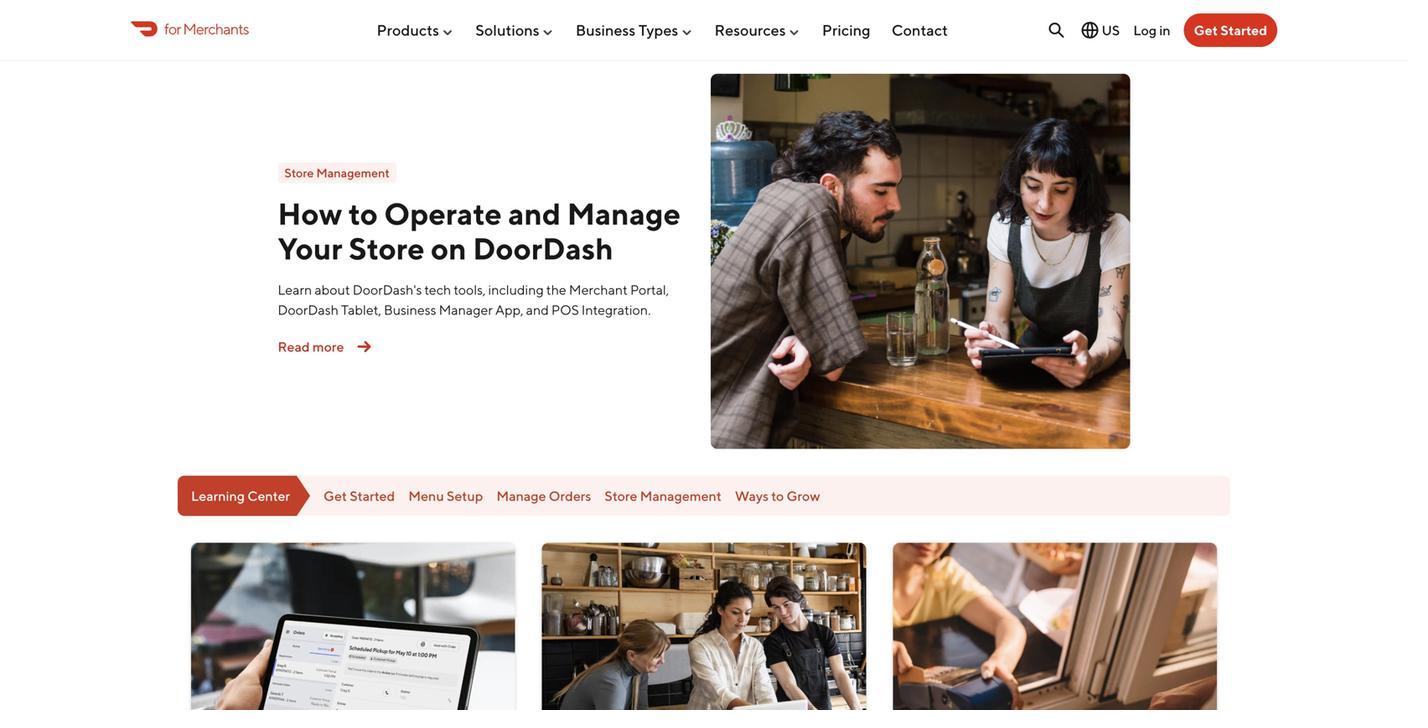 Task type: vqa. For each thing, say whether or not it's contained in the screenshot.
FLOWER SHOPS link
no



Task type: locate. For each thing, give the bounding box(es) containing it.
pricing
[[823, 21, 871, 39]]

get inside button
[[1195, 22, 1219, 38]]

0 horizontal spatial doordash
[[278, 302, 339, 318]]

get started left menu
[[324, 488, 395, 504]]

get
[[1195, 22, 1219, 38], [324, 488, 347, 504]]

0 vertical spatial store management
[[285, 166, 390, 180]]

log in link
[[1134, 22, 1171, 38]]

store management link
[[278, 163, 397, 183], [605, 488, 722, 504]]

business inside learn about doordash's tech tools, including the merchant portal, doordash tablet, business manager app, and pos integration.
[[384, 302, 437, 318]]

store up doordash's on the left of the page
[[349, 231, 425, 266]]

in
[[1160, 22, 1171, 38]]

1 vertical spatial store
[[349, 231, 425, 266]]

manage left orders
[[497, 488, 546, 504]]

1 horizontal spatial store management link
[[605, 488, 722, 504]]

1 horizontal spatial store
[[349, 231, 425, 266]]

doordash
[[473, 231, 614, 266], [278, 302, 339, 318]]

types
[[639, 21, 679, 39]]

operate
[[384, 196, 502, 232]]

on
[[431, 231, 467, 266]]

1 vertical spatial to
[[772, 488, 784, 504]]

manager
[[439, 302, 493, 318]]

to for ways
[[772, 488, 784, 504]]

merchant
[[569, 282, 628, 298]]

to left grow
[[772, 488, 784, 504]]

1 horizontal spatial business
[[576, 21, 636, 39]]

1 vertical spatial management
[[640, 488, 722, 504]]

1 horizontal spatial started
[[1221, 22, 1268, 38]]

0 vertical spatial to
[[349, 196, 378, 232]]

manage orders
[[497, 488, 592, 504]]

get started
[[1195, 22, 1268, 38], [324, 488, 395, 504]]

tech
[[425, 282, 451, 298]]

get started right in
[[1195, 22, 1268, 38]]

center
[[248, 488, 290, 504]]

0 vertical spatial and
[[508, 196, 561, 232]]

lc hero 1208x1080 v42.01 fall 2023 update image
[[191, 543, 515, 710]]

products link
[[377, 14, 454, 46]]

management for the left store management link
[[316, 166, 390, 180]]

for merchants link
[[131, 17, 249, 40]]

started
[[1221, 22, 1268, 38], [350, 488, 395, 504]]

tablet,
[[341, 302, 382, 318]]

0 vertical spatial management
[[316, 166, 390, 180]]

business types
[[576, 21, 679, 39]]

get right center
[[324, 488, 347, 504]]

arrow right image
[[351, 333, 378, 360]]

1 vertical spatial business
[[384, 302, 437, 318]]

log in
[[1134, 22, 1171, 38]]

1 horizontal spatial store management
[[605, 488, 722, 504]]

blog hero 1208x1080 v192.16.01 image
[[893, 543, 1218, 710]]

including
[[489, 282, 544, 298]]

0 vertical spatial started
[[1221, 22, 1268, 38]]

business down doordash's on the left of the page
[[384, 302, 437, 318]]

0 horizontal spatial business
[[384, 302, 437, 318]]

orders
[[549, 488, 592, 504]]

0 vertical spatial store management link
[[278, 163, 397, 183]]

to inside how to operate and manage your store on doordash
[[349, 196, 378, 232]]

1 vertical spatial get
[[324, 488, 347, 504]]

started left menu
[[350, 488, 395, 504]]

business left types
[[576, 21, 636, 39]]

1 horizontal spatial to
[[772, 488, 784, 504]]

menu setup
[[409, 488, 483, 504]]

1 vertical spatial manage
[[497, 488, 546, 504]]

doordash down learn
[[278, 302, 339, 318]]

1 vertical spatial doordash
[[278, 302, 339, 318]]

solutions link
[[476, 14, 555, 46]]

store inside how to operate and manage your store on doordash
[[349, 231, 425, 266]]

0 horizontal spatial manage
[[497, 488, 546, 504]]

contact link
[[892, 14, 948, 46]]

doordash inside learn about doordash's tech tools, including the merchant portal, doordash tablet, business manager app, and pos integration.
[[278, 302, 339, 318]]

1 horizontal spatial get
[[1195, 22, 1219, 38]]

manage up merchant
[[567, 196, 681, 232]]

management left ways
[[640, 488, 722, 504]]

read more
[[278, 339, 344, 355]]

0 vertical spatial doordash
[[473, 231, 614, 266]]

and up including on the top of the page
[[508, 196, 561, 232]]

0 horizontal spatial get started
[[324, 488, 395, 504]]

0 horizontal spatial management
[[316, 166, 390, 180]]

store
[[285, 166, 314, 180], [349, 231, 425, 266], [605, 488, 638, 504]]

resources link
[[715, 14, 801, 46]]

0 horizontal spatial store management link
[[278, 163, 397, 183]]

how to operate and manage your store on doordash link
[[278, 196, 681, 266]]

1 vertical spatial started
[[350, 488, 395, 504]]

to
[[349, 196, 378, 232], [772, 488, 784, 504]]

1 horizontal spatial doordash
[[473, 231, 614, 266]]

1 vertical spatial and
[[526, 302, 549, 318]]

1 horizontal spatial manage
[[567, 196, 681, 232]]

0 vertical spatial store
[[285, 166, 314, 180]]

store right orders
[[605, 488, 638, 504]]

for
[[164, 20, 181, 38]]

0 vertical spatial get
[[1195, 22, 1219, 38]]

started right in
[[1221, 22, 1268, 38]]

0 horizontal spatial get
[[324, 488, 347, 504]]

1 vertical spatial get started
[[324, 488, 395, 504]]

to for how
[[349, 196, 378, 232]]

1 horizontal spatial get started
[[1195, 22, 1268, 38]]

0 vertical spatial manage
[[567, 196, 681, 232]]

management for the bottom store management link
[[640, 488, 722, 504]]

how to operate and manage your store on doordash
[[278, 196, 681, 266]]

business
[[576, 21, 636, 39], [384, 302, 437, 318]]

us
[[1102, 22, 1121, 38]]

to right how
[[349, 196, 378, 232]]

blog hero 1208x1080 v194.13.01 image
[[542, 543, 867, 710]]

2 vertical spatial store
[[605, 488, 638, 504]]

management
[[316, 166, 390, 180], [640, 488, 722, 504]]

and down the
[[526, 302, 549, 318]]

setup
[[447, 488, 483, 504]]

doordash up the
[[473, 231, 614, 266]]

0 horizontal spatial to
[[349, 196, 378, 232]]

get started button
[[1185, 13, 1278, 47]]

store management
[[285, 166, 390, 180], [605, 488, 722, 504]]

1 horizontal spatial management
[[640, 488, 722, 504]]

management up how
[[316, 166, 390, 180]]

manage
[[567, 196, 681, 232], [497, 488, 546, 504]]

get right in
[[1195, 22, 1219, 38]]

0 horizontal spatial store management
[[285, 166, 390, 180]]

store up how
[[285, 166, 314, 180]]

2 horizontal spatial store
[[605, 488, 638, 504]]

and
[[508, 196, 561, 232], [526, 302, 549, 318]]

resources
[[715, 21, 786, 39]]

0 vertical spatial get started
[[1195, 22, 1268, 38]]



Task type: describe. For each thing, give the bounding box(es) containing it.
get started link
[[324, 488, 395, 504]]

menu setup link
[[409, 488, 483, 504]]

get started inside get started button
[[1195, 22, 1268, 38]]

read
[[278, 339, 310, 355]]

0 vertical spatial business
[[576, 21, 636, 39]]

doordash inside how to operate and manage your store on doordash
[[473, 231, 614, 266]]

learning
[[191, 488, 245, 504]]

business types link
[[576, 14, 694, 46]]

your
[[278, 231, 343, 266]]

pricing link
[[823, 14, 871, 46]]

doordash's
[[353, 282, 422, 298]]

0 horizontal spatial store
[[285, 166, 314, 180]]

and inside how to operate and manage your store on doordash
[[508, 196, 561, 232]]

started inside button
[[1221, 22, 1268, 38]]

manage orders link
[[497, 488, 592, 504]]

app,
[[496, 302, 524, 318]]

how
[[278, 196, 342, 232]]

grow
[[787, 488, 821, 504]]

contact
[[892, 21, 948, 39]]

products
[[377, 21, 439, 39]]

integration.
[[582, 302, 651, 318]]

solutions
[[476, 21, 540, 39]]

0 horizontal spatial started
[[350, 488, 395, 504]]

ways to grow
[[735, 488, 821, 504]]

merchants
[[183, 20, 249, 38]]

learning center link
[[178, 476, 310, 516]]

for merchants
[[164, 20, 249, 38]]

more
[[313, 339, 344, 355]]

ways
[[735, 488, 769, 504]]

manage inside how to operate and manage your store on doordash
[[567, 196, 681, 232]]

1 vertical spatial store management
[[605, 488, 722, 504]]

lc hero 1208x1080 v34.10 tech options image
[[711, 74, 1131, 449]]

log
[[1134, 22, 1157, 38]]

learning center
[[191, 488, 290, 504]]

ways to grow link
[[735, 488, 821, 504]]

learn
[[278, 282, 312, 298]]

tools,
[[454, 282, 486, 298]]

learn about doordash's tech tools, including the merchant portal, doordash tablet, business manager app, and pos integration.
[[278, 282, 669, 318]]

about
[[315, 282, 350, 298]]

pos
[[552, 302, 579, 318]]

and inside learn about doordash's tech tools, including the merchant portal, doordash tablet, business manager app, and pos integration.
[[526, 302, 549, 318]]

portal,
[[631, 282, 669, 298]]

globe line image
[[1080, 20, 1101, 40]]

the
[[547, 282, 567, 298]]

menu
[[409, 488, 444, 504]]

1 vertical spatial store management link
[[605, 488, 722, 504]]



